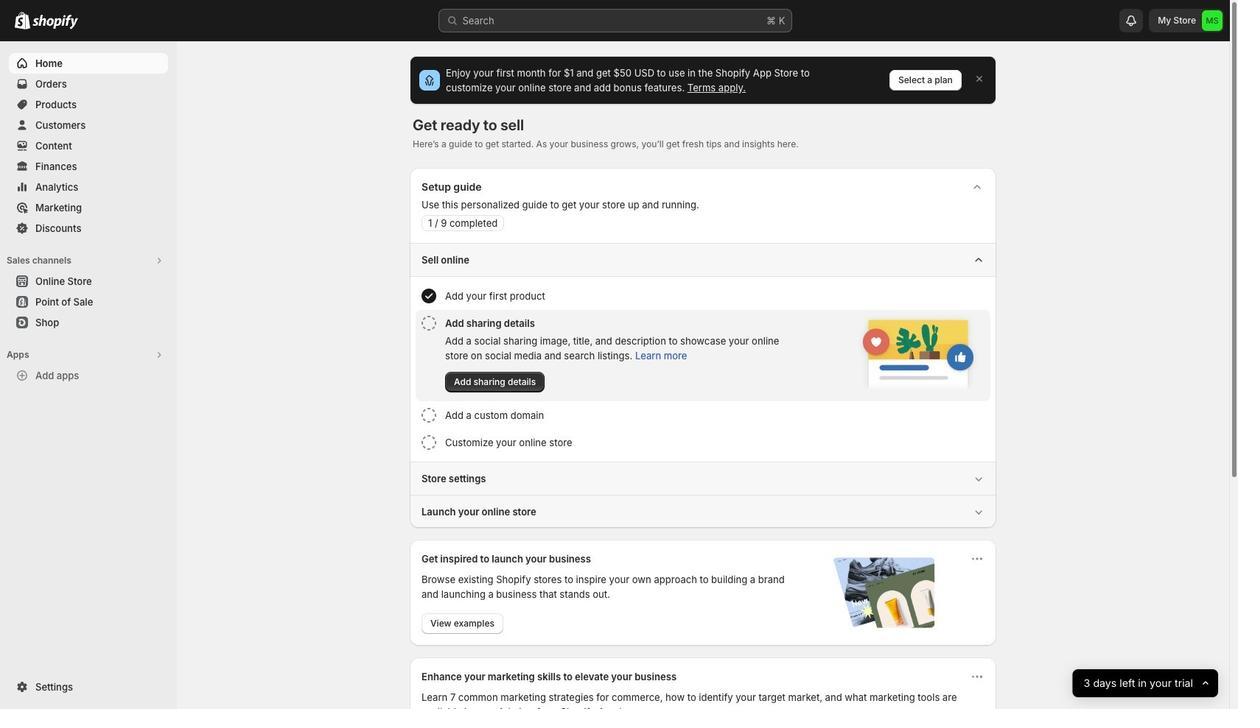 Task type: vqa. For each thing, say whether or not it's contained in the screenshot.
Add sharing details group
yes



Task type: describe. For each thing, give the bounding box(es) containing it.
my store image
[[1202, 10, 1223, 31]]

sell online group
[[410, 243, 997, 462]]

add a custom domain group
[[416, 402, 991, 429]]

shopify image
[[15, 12, 30, 29]]

mark customize your online store as done image
[[422, 436, 436, 450]]

customize your online store group
[[416, 430, 991, 456]]

guide categories group
[[410, 243, 997, 529]]



Task type: locate. For each thing, give the bounding box(es) containing it.
mark add sharing details as done image
[[422, 316, 436, 331]]

mark add a custom domain as done image
[[422, 408, 436, 423]]

mark add your first product as not done image
[[422, 289, 436, 304]]

add sharing details group
[[416, 310, 991, 402]]

shopify image
[[32, 15, 78, 29]]

setup guide region
[[410, 168, 997, 529]]

add your first product group
[[416, 283, 991, 310]]



